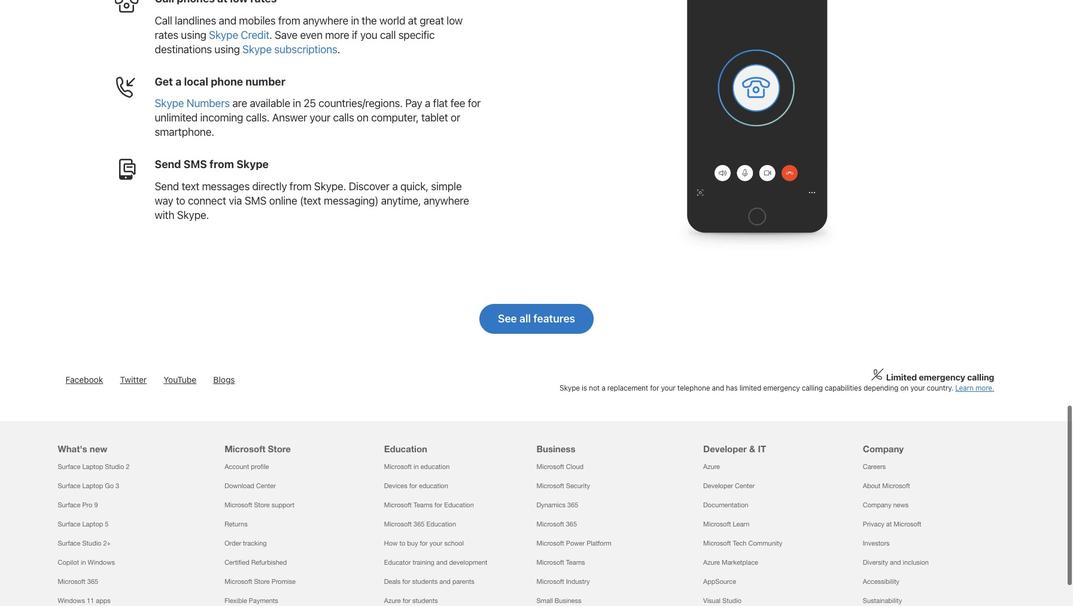 Task type: describe. For each thing, give the bounding box(es) containing it.
and right diversity
[[890, 559, 901, 566]]

how to buy for your school
[[384, 540, 464, 547]]

surface for surface laptop studio 2
[[58, 463, 80, 470]]

telephone
[[677, 383, 710, 392]]

microsoft teams
[[537, 559, 585, 566]]

messaging)
[[324, 195, 379, 207]]

destinations
[[155, 43, 212, 55]]

flat
[[433, 97, 448, 110]]

microsoft for microsoft store promise link
[[225, 578, 252, 585]]

quick,
[[400, 180, 428, 193]]

developer for developer center
[[703, 482, 733, 489]]

microsoft learn
[[703, 521, 750, 528]]

0 vertical spatial studio
[[105, 463, 124, 470]]

(text
[[300, 195, 321, 207]]

skype inside limited emergency calling skype is not a replacement for your telephone and has limited emergency calling capabilities depending on your country. learn more.
[[560, 383, 580, 392]]

rates
[[155, 28, 178, 41]]

apps
[[96, 597, 111, 604]]

developer & it
[[703, 443, 766, 454]]

devices
[[384, 482, 407, 489]]

see all features
[[498, 312, 575, 325]]

microsoft power platform link
[[537, 540, 612, 547]]

1 vertical spatial .
[[337, 43, 340, 55]]

from for mobiles
[[278, 14, 300, 27]]

1 vertical spatial education
[[444, 501, 474, 509]]

small business
[[537, 597, 581, 604]]

store for microsoft store support
[[254, 501, 270, 509]]

store for microsoft store promise
[[254, 578, 270, 585]]

skype up directly
[[236, 158, 269, 171]]

using inside call landlines and mobiles from anywhere in the world at great low rates using
[[181, 28, 206, 41]]

microsoft learn link
[[703, 521, 750, 528]]

small business link
[[537, 597, 581, 604]]

microsoft in education
[[384, 463, 450, 470]]

laptop for go
[[82, 482, 103, 489]]

smartphone.
[[155, 126, 214, 138]]

microsoft store
[[225, 443, 291, 454]]

about
[[863, 482, 881, 489]]

microsoft for the microsoft in education link at the bottom left
[[384, 463, 412, 470]]

0 vertical spatial skype.
[[314, 180, 346, 193]]

azure for students
[[384, 597, 438, 604]]

world
[[379, 14, 405, 27]]

microsoft for microsoft teams for education link
[[384, 501, 412, 509]]

payments
[[249, 597, 278, 604]]

order tracking
[[225, 540, 267, 547]]

students for deals
[[412, 578, 438, 585]]

returns link
[[225, 521, 248, 528]]

diversity
[[863, 559, 888, 566]]

country.
[[927, 383, 953, 392]]

skype credit link
[[209, 28, 269, 41]]

company for company
[[863, 443, 904, 454]]

microsoft tech community link
[[703, 540, 782, 547]]

surface pro 9 link
[[58, 501, 98, 509]]

for down the deals for students and parents in the left of the page
[[403, 597, 411, 604]]

investors link
[[863, 540, 890, 547]]

it
[[758, 443, 766, 454]]

refurbished
[[251, 559, 287, 566]]

for right devices
[[409, 482, 417, 489]]

blogs link
[[213, 374, 235, 385]]

learn inside footer resource links element
[[733, 521, 750, 528]]

a right get
[[175, 75, 182, 88]]

2+
[[103, 540, 111, 547]]

in up the devices for education
[[414, 463, 419, 470]]

developer for developer & it
[[703, 443, 747, 454]]

windows 11 apps
[[58, 597, 111, 604]]

microsoft industry link
[[537, 578, 590, 585]]

all
[[520, 312, 531, 325]]

profile
[[251, 463, 269, 470]]

1 horizontal spatial microsoft 365 link
[[537, 521, 577, 528]]

microsoft industry
[[537, 578, 590, 585]]

for right the deals
[[402, 578, 410, 585]]

skype for skype subscriptions .
[[242, 43, 272, 55]]

for inside are available in 25 countries/regions. pay a flat fee for unlimited incoming calls. answer your calls on computer, tablet or smartphone.
[[468, 97, 481, 110]]

for inside limited emergency calling skype is not a replacement for your telephone and has limited emergency calling capabilities depending on your country. learn more.
[[650, 383, 659, 392]]

subscriptions
[[274, 43, 337, 55]]

parents
[[452, 578, 475, 585]]

0 vertical spatial emergency
[[919, 372, 965, 382]]

azure for azure for students
[[384, 597, 401, 604]]

new
[[90, 443, 107, 454]]

teams for microsoft teams
[[566, 559, 585, 566]]

microsoft store support
[[225, 501, 294, 509]]

azure marketplace link
[[703, 559, 758, 566]]

small
[[537, 597, 553, 604]]

discover
[[349, 180, 390, 193]]

the
[[362, 14, 377, 27]]

365 up microsoft power platform
[[566, 521, 577, 528]]

education for microsoft in education
[[421, 463, 450, 470]]

your down limited on the bottom of the page
[[910, 383, 925, 392]]

0 vertical spatial calling
[[967, 372, 994, 382]]

studio for visual studio
[[722, 597, 742, 604]]

a inside send text messages directly from skype. discover a quick, simple way to connect via sms online (text messaging) anytime, anywhere with skype.
[[392, 180, 398, 193]]

sustainability
[[863, 597, 902, 604]]

in inside are available in 25 countries/regions. pay a flat fee for unlimited incoming calls. answer your calls on computer, tablet or smartphone.
[[293, 97, 301, 110]]

using inside . save even more if you call specific destinations using
[[214, 43, 240, 55]]

skype for skype credit
[[209, 28, 238, 41]]

store for microsoft store
[[268, 443, 291, 454]]

your left 'telephone'
[[661, 383, 676, 392]]

copilot in windows
[[58, 559, 115, 566]]

company heading
[[863, 421, 1008, 457]]

anywhere inside send text messages directly from skype. discover a quick, simple way to connect via sms online (text messaging) anytime, anywhere with skype.
[[424, 195, 469, 207]]

from for directly
[[290, 180, 312, 193]]

surface studio 2+
[[58, 540, 111, 547]]

privacy at microsoft link
[[863, 521, 921, 528]]

development
[[449, 559, 488, 566]]

education for devices for education
[[419, 482, 448, 489]]

more.
[[976, 383, 994, 392]]

accessibility
[[863, 578, 900, 585]]

deals for students and parents
[[384, 578, 475, 585]]

at inside footer resource links element
[[886, 521, 892, 528]]

calls
[[333, 111, 354, 124]]

microsoft power platform
[[537, 540, 612, 547]]

what's new
[[58, 443, 107, 454]]

2 vertical spatial education
[[426, 521, 456, 528]]

microsoft for microsoft tech community link
[[703, 540, 731, 547]]

microsoft cloud
[[537, 463, 584, 470]]

0 horizontal spatial microsoft 365 link
[[58, 578, 98, 585]]

send sms from skype
[[155, 158, 269, 171]]

even
[[300, 28, 323, 41]]

microsoft store heading
[[225, 421, 370, 457]]

students for azure
[[412, 597, 438, 604]]

support
[[272, 501, 294, 509]]

microsoft for the microsoft learn link
[[703, 521, 731, 528]]

directly
[[252, 180, 287, 193]]

send text messages directly from skype. discover a quick, simple way to connect via sms online (text messaging) anytime, anywhere with skype.
[[155, 180, 469, 221]]

school
[[444, 540, 464, 547]]

company news
[[863, 501, 909, 509]]

phone
[[211, 75, 243, 88]]

skype subscriptions link
[[242, 43, 337, 55]]

business inside business heading
[[537, 443, 575, 454]]

microsoft for microsoft teams "link"
[[537, 559, 564, 566]]

limited emergency calling skype is not a replacement for your telephone and has limited emergency calling capabilities depending on your country. learn more.
[[560, 372, 994, 392]]

to inside send text messages directly from skype. discover a quick, simple way to connect via sms online (text messaging) anytime, anywhere with skype.
[[176, 195, 185, 207]]

. inside . save even more if you call specific destinations using
[[269, 28, 272, 41]]

365 down security
[[567, 501, 578, 509]]

limited
[[740, 383, 761, 392]]

messages
[[202, 180, 250, 193]]

anytime,
[[381, 195, 421, 207]]

developer & it heading
[[703, 421, 849, 457]]

microsoft for the microsoft security link
[[537, 482, 564, 489]]

microsoft for rightmost microsoft 365 link
[[537, 521, 564, 528]]

laptop for 5
[[82, 521, 103, 528]]

0 horizontal spatial emergency
[[763, 383, 800, 392]]

text
[[182, 180, 199, 193]]

privacy
[[863, 521, 885, 528]]

microsoft for leftmost microsoft 365 link
[[58, 578, 85, 585]]

surface for surface pro 9
[[58, 501, 80, 509]]

1 horizontal spatial windows
[[88, 559, 115, 566]]

send for send text messages directly from skype. discover a quick, simple way to connect via sms online (text messaging) anytime, anywhere with skype.
[[155, 180, 179, 193]]

1 vertical spatial windows
[[58, 597, 85, 604]]

documentation link
[[703, 501, 748, 509]]

sustainability link
[[863, 597, 902, 604]]

skype credit
[[209, 28, 269, 41]]

education heading
[[384, 421, 529, 457]]

youtube
[[164, 374, 196, 385]]

365 up 11
[[87, 578, 98, 585]]

dynamics
[[537, 501, 566, 509]]

anywhere inside call landlines and mobiles from anywhere in the world at great low rates using
[[303, 14, 348, 27]]



Task type: locate. For each thing, give the bounding box(es) containing it.
download center
[[225, 482, 276, 489]]

1 horizontal spatial sms
[[245, 195, 267, 207]]

company up privacy
[[863, 501, 891, 509]]

microsoft down devices
[[384, 501, 412, 509]]

from up save
[[278, 14, 300, 27]]

0 horizontal spatial learn
[[733, 521, 750, 528]]

0 horizontal spatial center
[[256, 482, 276, 489]]

microsoft down dynamics
[[537, 521, 564, 528]]

at up specific
[[408, 14, 417, 27]]

microsoft up account profile link
[[225, 443, 265, 454]]

laptop down new
[[82, 463, 103, 470]]

2 vertical spatial from
[[290, 180, 312, 193]]

0 vertical spatial sms
[[184, 158, 207, 171]]

company for company news
[[863, 501, 891, 509]]

1 company from the top
[[863, 443, 904, 454]]

2 company from the top
[[863, 501, 891, 509]]

emergency right "limited"
[[763, 383, 800, 392]]

1 vertical spatial microsoft 365
[[58, 578, 98, 585]]

. down more
[[337, 43, 340, 55]]

2 send from the top
[[155, 180, 179, 193]]

account profile
[[225, 463, 269, 470]]

0 vertical spatial to
[[176, 195, 185, 207]]

way
[[155, 195, 173, 207]]

accessibility link
[[863, 578, 900, 585]]

surface down surface pro 9 link
[[58, 521, 80, 528]]

developer
[[703, 443, 747, 454], [703, 482, 733, 489]]

how
[[384, 540, 398, 547]]

microsoft for microsoft store support link
[[225, 501, 252, 509]]

account
[[225, 463, 249, 470]]

1 horizontal spatial at
[[886, 521, 892, 528]]

1 vertical spatial on
[[900, 383, 909, 392]]

surface down what's
[[58, 463, 80, 470]]

main content containing 
[[0, 0, 1073, 340]]

and up skype credit link
[[219, 14, 236, 27]]

microsoft 365 education
[[384, 521, 456, 528]]

low
[[447, 14, 463, 27]]

features
[[533, 312, 575, 325]]

0 vertical spatial education
[[384, 443, 427, 454]]

1 vertical spatial learn
[[733, 521, 750, 528]]

to inside footer resource links element
[[399, 540, 405, 547]]

business heading
[[537, 421, 689, 457]]

0 vertical spatial learn
[[955, 383, 974, 392]]

0 horizontal spatial sms
[[184, 158, 207, 171]]

microsoft down documentation
[[703, 521, 731, 528]]

0 vertical spatial microsoft 365
[[537, 521, 577, 528]]

3 laptop from the top
[[82, 521, 103, 528]]

2 horizontal spatial studio
[[722, 597, 742, 604]]

surface for surface studio 2+
[[58, 540, 80, 547]]

1 vertical spatial store
[[254, 501, 270, 509]]

online
[[269, 195, 297, 207]]

1 vertical spatial studio
[[82, 540, 101, 547]]

microsoft up dynamics
[[537, 482, 564, 489]]

company news link
[[863, 501, 909, 509]]

1 horizontal spatial on
[[900, 383, 909, 392]]

on down limited on the bottom of the page
[[900, 383, 909, 392]]

anywhere
[[303, 14, 348, 27], [424, 195, 469, 207]]

&
[[749, 443, 756, 454]]

laptop left go
[[82, 482, 103, 489]]

main content
[[0, 0, 1073, 340]]

microsoft up devices
[[384, 463, 412, 470]]

business up the microsoft cloud on the bottom of page
[[537, 443, 575, 454]]

get
[[155, 75, 173, 88]]

microsoft for microsoft power platform link
[[537, 540, 564, 547]]

call
[[380, 28, 396, 41]]

0 horizontal spatial anywhere
[[303, 14, 348, 27]]

skype. down connect in the left of the page
[[177, 209, 209, 221]]

developer inside 'heading'
[[703, 443, 747, 454]]

what's new heading
[[58, 421, 210, 457]]

and left has
[[712, 383, 724, 392]]

studio left the 2+
[[82, 540, 101, 547]]

send down smartphone.
[[155, 158, 181, 171]]

laptop for studio
[[82, 463, 103, 470]]

1 vertical spatial sms
[[245, 195, 267, 207]]

from up (text
[[290, 180, 312, 193]]

certified refurbished
[[225, 559, 287, 566]]

flexible payments link
[[225, 597, 278, 604]]

account profile link
[[225, 463, 269, 470]]

surface for surface laptop go 3
[[58, 482, 80, 489]]

to right way
[[176, 195, 185, 207]]

microsoft up news
[[882, 482, 910, 489]]

see
[[498, 312, 517, 325]]

2 laptop from the top
[[82, 482, 103, 489]]

and inside call landlines and mobiles from anywhere in the world at great low rates using
[[219, 14, 236, 27]]

surface laptop go 3
[[58, 482, 119, 489]]

2 vertical spatial store
[[254, 578, 270, 585]]

microsoft for microsoft 365 education link
[[384, 521, 412, 528]]

1 horizontal spatial emergency
[[919, 372, 965, 382]]

0 vertical spatial send
[[155, 158, 181, 171]]

2 vertical spatial studio
[[722, 597, 742, 604]]

1 vertical spatial laptop
[[82, 482, 103, 489]]

careers link
[[863, 463, 886, 470]]

students
[[412, 578, 438, 585], [412, 597, 438, 604]]

to
[[176, 195, 185, 207], [399, 540, 405, 547]]

9
[[94, 501, 98, 509]]

laptop left 5
[[82, 521, 103, 528]]

store up profile
[[268, 443, 291, 454]]

in inside call landlines and mobiles from anywhere in the world at great low rates using
[[351, 14, 359, 27]]

microsoft 365 link down dynamics 365 link
[[537, 521, 577, 528]]

0 horizontal spatial to
[[176, 195, 185, 207]]

3 surface from the top
[[58, 501, 80, 509]]

microsoft 365 up windows 11 apps
[[58, 578, 98, 585]]

1 vertical spatial using
[[214, 43, 240, 55]]

1 horizontal spatial learn
[[955, 383, 974, 392]]

1 center from the left
[[256, 482, 276, 489]]

0 horizontal spatial at
[[408, 14, 417, 27]]

flexible
[[225, 597, 247, 604]]

sms down directly
[[245, 195, 267, 207]]

0 vertical spatial at
[[408, 14, 417, 27]]

microsoft down download
[[225, 501, 252, 509]]

using down skype credit link
[[214, 43, 240, 55]]

skype up unlimited
[[155, 97, 184, 110]]

education inside education heading
[[384, 443, 427, 454]]

replacement
[[607, 383, 648, 392]]

students down the deals for students and parents in the left of the page
[[412, 597, 438, 604]]

0 vertical spatial windows
[[88, 559, 115, 566]]

send for send sms from skype
[[155, 158, 181, 171]]

has
[[726, 383, 738, 392]]

your inside footer resource links element
[[430, 540, 443, 547]]

1 horizontal spatial teams
[[566, 559, 585, 566]]

from inside send text messages directly from skype. discover a quick, simple way to connect via sms online (text messaging) anytime, anywhere with skype.
[[290, 180, 312, 193]]

store left the support
[[254, 501, 270, 509]]

power
[[566, 540, 585, 547]]

blogs
[[213, 374, 235, 385]]

1 horizontal spatial anywhere
[[424, 195, 469, 207]]

visual studio link
[[703, 597, 742, 604]]

pro
[[82, 501, 92, 509]]

specific
[[398, 28, 435, 41]]

save
[[275, 28, 297, 41]]

skype. up (text
[[314, 180, 346, 193]]

1 horizontal spatial studio
[[105, 463, 124, 470]]

and inside limited emergency calling skype is not a replacement for your telephone and has limited emergency calling capabilities depending on your country. learn more.
[[712, 383, 724, 392]]

windows 11 apps link
[[58, 597, 111, 604]]

learn inside limited emergency calling skype is not a replacement for your telephone and has limited emergency calling capabilities depending on your country. learn more.
[[955, 383, 974, 392]]

and right training
[[436, 559, 447, 566]]

1 vertical spatial to
[[399, 540, 405, 547]]

microsoft up microsoft industry link
[[537, 559, 564, 566]]

1 vertical spatial emergency
[[763, 383, 800, 392]]

1 vertical spatial calling
[[802, 383, 823, 392]]

microsoft security
[[537, 482, 590, 489]]

1 vertical spatial teams
[[566, 559, 585, 566]]

in
[[351, 14, 359, 27], [293, 97, 301, 110], [414, 463, 419, 470], [81, 559, 86, 566]]

skype for skype numbers
[[155, 97, 184, 110]]

or
[[451, 111, 460, 124]]

surface laptop go 3 link
[[58, 482, 119, 489]]

company inside heading
[[863, 443, 904, 454]]

from up messages
[[210, 158, 234, 171]]

microsoft inside microsoft store heading
[[225, 443, 265, 454]]

0 vertical spatial using
[[181, 28, 206, 41]]

microsoft for microsoft industry link
[[537, 578, 564, 585]]

0 vertical spatial students
[[412, 578, 438, 585]]

0 vertical spatial company
[[863, 443, 904, 454]]

0 horizontal spatial teams
[[414, 501, 433, 509]]

sms
[[184, 158, 207, 171], [245, 195, 267, 207]]

sms up text at the top left of page
[[184, 158, 207, 171]]

1 horizontal spatial skype.
[[314, 180, 346, 193]]

1 horizontal spatial calling
[[967, 372, 994, 382]]

using down landlines
[[181, 28, 206, 41]]

0 vertical spatial on
[[357, 111, 369, 124]]

0 horizontal spatial calling
[[802, 383, 823, 392]]

microsoft up "how"
[[384, 521, 412, 528]]

landlines
[[175, 14, 216, 27]]

to left buy
[[399, 540, 405, 547]]

microsoft teams for education
[[384, 501, 474, 509]]

center
[[256, 482, 276, 489], [735, 482, 755, 489]]

0 vertical spatial education
[[421, 463, 450, 470]]

your left school
[[430, 540, 443, 547]]

1 horizontal spatial to
[[399, 540, 405, 547]]

calling left capabilities
[[802, 383, 823, 392]]

microsoft for microsoft store heading
[[225, 443, 265, 454]]

developer down azure link
[[703, 482, 733, 489]]

microsoft for microsoft cloud "link"
[[537, 463, 564, 470]]

1 vertical spatial students
[[412, 597, 438, 604]]

learn left more.
[[955, 383, 974, 392]]

skype.
[[314, 180, 346, 193], [177, 209, 209, 221]]

1 vertical spatial skype.
[[177, 209, 209, 221]]

. left save
[[269, 28, 272, 41]]

center up documentation link
[[735, 482, 755, 489]]

microsoft down copilot
[[58, 578, 85, 585]]

surface left pro on the left of page
[[58, 501, 80, 509]]

surface up copilot
[[58, 540, 80, 547]]

not
[[589, 383, 600, 392]]

educator training and development
[[384, 559, 488, 566]]

send up way
[[155, 180, 179, 193]]

computer,
[[371, 111, 419, 124]]

surface studio 2+ link
[[58, 540, 111, 547]]

for right replacement
[[650, 383, 659, 392]]

in right copilot
[[81, 559, 86, 566]]

at inside call landlines and mobiles from anywhere in the world at great low rates using
[[408, 14, 417, 27]]

footer resource links element
[[4, 421, 1069, 606]]

1 vertical spatial business
[[555, 597, 581, 604]]

platform
[[587, 540, 612, 547]]

azure for azure link
[[703, 463, 720, 470]]

0 vertical spatial business
[[537, 443, 575, 454]]

. save even more if you call specific destinations using
[[155, 28, 435, 55]]

windows down the 2+
[[88, 559, 115, 566]]

studio right visual
[[722, 597, 742, 604]]

for right the fee
[[468, 97, 481, 110]]

sms inside send text messages directly from skype. discover a quick, simple way to connect via sms online (text messaging) anytime, anywhere with skype.
[[245, 195, 267, 207]]

0 horizontal spatial .
[[269, 28, 272, 41]]

4 surface from the top
[[58, 521, 80, 528]]

studio left 2
[[105, 463, 124, 470]]

microsoft up small
[[537, 578, 564, 585]]

0 horizontal spatial microsoft 365
[[58, 578, 98, 585]]

skype down credit
[[242, 43, 272, 55]]

0 horizontal spatial windows
[[58, 597, 85, 604]]

marketplace
[[722, 559, 758, 566]]

0 vertical spatial from
[[278, 14, 300, 27]]

teams down power at the bottom of page
[[566, 559, 585, 566]]

1 vertical spatial send
[[155, 180, 179, 193]]

azure link
[[703, 463, 720, 470]]

on inside limited emergency calling skype is not a replacement for your telephone and has limited emergency calling capabilities depending on your country. learn more.
[[900, 383, 909, 392]]

1 horizontal spatial using
[[214, 43, 240, 55]]

.
[[269, 28, 272, 41], [337, 43, 340, 55]]

0 vertical spatial microsoft 365 link
[[537, 521, 577, 528]]

0 vertical spatial anywhere
[[303, 14, 348, 27]]

1 horizontal spatial center
[[735, 482, 755, 489]]

azure up appsource
[[703, 559, 720, 566]]

buy
[[407, 540, 418, 547]]

emergency up country. in the right bottom of the page
[[919, 372, 965, 382]]

microsoft down microsoft learn
[[703, 540, 731, 547]]

0 horizontal spatial skype.
[[177, 209, 209, 221]]

and left parents
[[439, 578, 451, 585]]

teams for microsoft teams for education
[[414, 501, 433, 509]]

2 vertical spatial laptop
[[82, 521, 103, 528]]

learn more. link
[[955, 383, 994, 392]]

twitter link
[[120, 374, 147, 385]]

1 vertical spatial from
[[210, 158, 234, 171]]

surface for surface laptop 5
[[58, 521, 80, 528]]

surface laptop 5
[[58, 521, 109, 528]]

0 horizontal spatial on
[[357, 111, 369, 124]]

at right privacy
[[886, 521, 892, 528]]

1 vertical spatial company
[[863, 501, 891, 509]]

skype numbers
[[155, 97, 230, 110]]

0 vertical spatial laptop
[[82, 463, 103, 470]]

tablet
[[421, 111, 448, 124]]

2 surface from the top
[[58, 482, 80, 489]]

2 developer from the top
[[703, 482, 733, 489]]

students down training
[[412, 578, 438, 585]]

your
[[310, 111, 331, 124], [661, 383, 676, 392], [910, 383, 925, 392], [430, 540, 443, 547]]

on down countries/regions.
[[357, 111, 369, 124]]

surface up the surface pro 9
[[58, 482, 80, 489]]

11
[[87, 597, 94, 604]]

in left 25
[[293, 97, 301, 110]]

0 vertical spatial teams
[[414, 501, 433, 509]]

visual
[[703, 597, 721, 604]]

calling up more.
[[967, 372, 994, 382]]

business down microsoft industry link
[[555, 597, 581, 604]]

0 vertical spatial azure
[[703, 463, 720, 470]]

1 developer from the top
[[703, 443, 747, 454]]

store inside heading
[[268, 443, 291, 454]]

1 send from the top
[[155, 158, 181, 171]]

0 horizontal spatial studio
[[82, 540, 101, 547]]

365 up how to buy for your school "link"
[[414, 521, 425, 528]]

2 vertical spatial azure
[[384, 597, 401, 604]]

from inside call landlines and mobiles from anywhere in the world at great low rates using
[[278, 14, 300, 27]]

1 laptop from the top
[[82, 463, 103, 470]]

1 horizontal spatial .
[[337, 43, 340, 55]]

in left the the
[[351, 14, 359, 27]]

tracking
[[243, 540, 267, 547]]

order
[[225, 540, 241, 547]]

for up microsoft 365 education
[[434, 501, 442, 509]]

0 vertical spatial developer
[[703, 443, 747, 454]]

deals for students and parents link
[[384, 578, 475, 585]]

0 vertical spatial store
[[268, 443, 291, 454]]

center for microsoft
[[256, 482, 276, 489]]

1 vertical spatial microsoft 365 link
[[58, 578, 98, 585]]

a right not
[[602, 383, 605, 392]]

on inside are available in 25 countries/regions. pay a flat fee for unlimited incoming calls. answer your calls on computer, tablet or smartphone.
[[357, 111, 369, 124]]

1 surface from the top
[[58, 463, 80, 470]]

microsoft down certified
[[225, 578, 252, 585]]

devices for education
[[384, 482, 448, 489]]

1 vertical spatial anywhere
[[424, 195, 469, 207]]

1 vertical spatial education
[[419, 482, 448, 489]]

microsoft 365 down dynamics 365 link
[[537, 521, 577, 528]]

center for developer
[[735, 482, 755, 489]]

microsoft down news
[[894, 521, 921, 528]]

send inside send text messages directly from skype. discover a quick, simple way to connect via sms online (text messaging) anytime, anywhere with skype.
[[155, 180, 179, 193]]

visual studio
[[703, 597, 742, 604]]

center down profile
[[256, 482, 276, 489]]

microsoft up the microsoft security link
[[537, 463, 564, 470]]

microsoft 365 link up windows 11 apps
[[58, 578, 98, 585]]

deals
[[384, 578, 401, 585]]

at
[[408, 14, 417, 27], [886, 521, 892, 528]]

microsoft teams link
[[537, 559, 585, 566]]

studio for surface studio 2+
[[82, 540, 101, 547]]

for right buy
[[420, 540, 428, 547]]

education up school
[[444, 501, 474, 509]]

microsoft 365 link
[[537, 521, 577, 528], [58, 578, 98, 585]]

education up the microsoft in education link at the bottom left
[[384, 443, 427, 454]]

1 vertical spatial developer
[[703, 482, 733, 489]]

5 surface from the top
[[58, 540, 80, 547]]

diversity and inclusion link
[[863, 559, 929, 566]]

microsoft in education link
[[384, 463, 450, 470]]

microsoft store promise
[[225, 578, 296, 585]]

0 horizontal spatial using
[[181, 28, 206, 41]]

your inside are available in 25 countries/regions. pay a flat fee for unlimited incoming calls. answer your calls on computer, tablet or smartphone.
[[310, 111, 331, 124]]

education down microsoft teams for education
[[426, 521, 456, 528]]

a inside limited emergency calling skype is not a replacement for your telephone and has limited emergency calling capabilities depending on your country. learn more.
[[602, 383, 605, 392]]

0 vertical spatial .
[[269, 28, 272, 41]]

2 center from the left
[[735, 482, 755, 489]]

anywhere down simple
[[424, 195, 469, 207]]

azure for azure marketplace
[[703, 559, 720, 566]]

1 vertical spatial at
[[886, 521, 892, 528]]

twitter
[[120, 374, 147, 385]]

1 vertical spatial azure
[[703, 559, 720, 566]]

1 horizontal spatial microsoft 365
[[537, 521, 577, 528]]

a inside are available in 25 countries/regions. pay a flat fee for unlimited incoming calls. answer your calls on computer, tablet or smartphone.
[[425, 97, 430, 110]]

surface
[[58, 463, 80, 470], [58, 482, 80, 489], [58, 501, 80, 509], [58, 521, 80, 528], [58, 540, 80, 547]]



Task type: vqa. For each thing, say whether or not it's contained in the screenshot.
bottommost Company
yes



